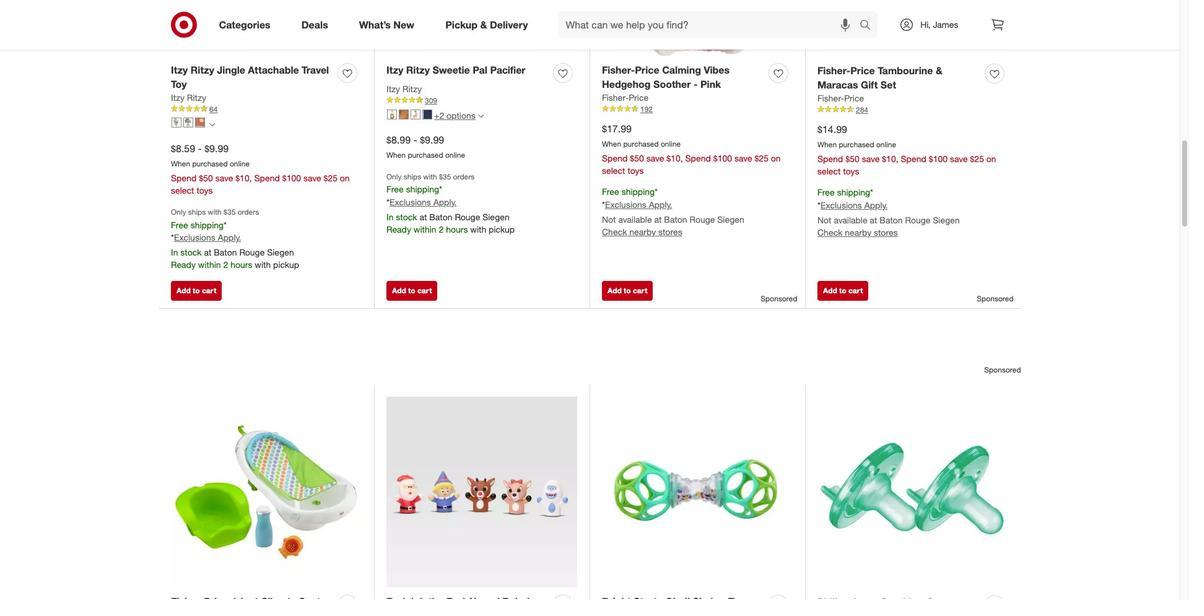 Task type: vqa. For each thing, say whether or not it's contained in the screenshot.
the Add to cart button
yes



Task type: locate. For each thing, give the bounding box(es) containing it.
price inside fisher-price calming vibes hedgehog soother - pink
[[635, 64, 659, 76]]

0 vertical spatial pickup
[[489, 224, 515, 235]]

toys inside $17.99 when purchased online spend $50 save $10, spend $100 save $25 on select toys
[[628, 166, 644, 176]]

$9.99 down +2 options dropdown button
[[420, 134, 444, 146]]

$25 inside $14.99 when purchased online spend $50 save $10, spend $100 save $25 on select toys
[[970, 154, 984, 164]]

1 horizontal spatial within
[[414, 224, 436, 235]]

0 horizontal spatial available
[[618, 214, 652, 225]]

309
[[425, 96, 437, 105]]

toys inside $14.99 when purchased online spend $50 save $10, spend $100 save $25 on select toys
[[843, 166, 859, 177]]

$9.99 inside $8.99 - $9.99 when purchased online
[[420, 134, 444, 146]]

$25 inside $8.59 - $9.99 when purchased online spend $50 save $10, spend $100 save $25 on select toys
[[324, 173, 337, 184]]

purchased down $17.99
[[623, 139, 659, 148]]

$10, inside $8.59 - $9.99 when purchased online spend $50 save $10, spend $100 save $25 on select toys
[[235, 173, 252, 184]]

$50 inside $17.99 when purchased online spend $50 save $10, spend $100 save $25 on select toys
[[630, 153, 644, 164]]

deals
[[301, 18, 328, 31]]

select down $14.99
[[817, 166, 841, 177]]

itzy ritzy link
[[386, 83, 422, 95], [171, 91, 206, 104]]

check nearby stores button for $17.99
[[602, 226, 682, 239]]

1 horizontal spatial $25
[[755, 153, 769, 164]]

purchased down $8.59
[[192, 159, 228, 168]]

$50
[[630, 153, 644, 164], [846, 154, 859, 164], [199, 173, 213, 184]]

*
[[439, 184, 442, 194], [655, 187, 658, 197], [870, 187, 873, 198], [386, 197, 389, 207], [602, 200, 605, 210], [817, 200, 821, 211], [224, 220, 227, 230], [171, 232, 174, 243]]

1 horizontal spatial $100
[[713, 153, 732, 164]]

fisher-price link down hedgehog
[[602, 91, 649, 104]]

only
[[386, 172, 402, 181], [171, 208, 186, 217]]

$17.99
[[602, 122, 632, 135]]

0 horizontal spatial free shipping * * exclusions apply. not available at baton rouge siegen check nearby stores
[[602, 187, 744, 237]]

itzy ritzy jingle attachable travel toy link
[[171, 63, 333, 91]]

What can we help you find? suggestions appear below search field
[[558, 11, 863, 38]]

0 horizontal spatial not
[[602, 214, 616, 225]]

stores for $17.99
[[658, 227, 682, 237]]

2 horizontal spatial -
[[694, 78, 698, 90]]

select
[[602, 166, 625, 176], [817, 166, 841, 177], [171, 185, 194, 196]]

0 vertical spatial only
[[386, 172, 402, 181]]

1 horizontal spatial only ships with $35 orders free shipping * * exclusions apply. in stock at  baton rouge siegen ready within 2 hours with pickup
[[386, 172, 515, 235]]

ships for $8.59
[[188, 208, 206, 217]]

0 horizontal spatial within
[[198, 260, 221, 270]]

$50 down "all colors" 'image'
[[199, 173, 213, 184]]

nearby
[[629, 227, 656, 237], [845, 227, 871, 238]]

fisher- inside fisher-price tambourine & maracas gift set
[[817, 64, 850, 77]]

0 horizontal spatial select
[[171, 185, 194, 196]]

1 vertical spatial ships
[[188, 208, 206, 217]]

1 horizontal spatial $9.99
[[420, 134, 444, 146]]

rudolph the red-nosed reindeer finger puppets - christmas - 5pc image
[[386, 397, 577, 588], [386, 397, 577, 588]]

hours
[[446, 224, 468, 235], [230, 260, 252, 270]]

cart for $14.99
[[848, 286, 863, 295]]

0 horizontal spatial only
[[171, 208, 186, 217]]

itzy ritzy down 'toy'
[[171, 92, 206, 103]]

- right $8.99 at left
[[413, 134, 417, 146]]

fisher-price link for maracas
[[817, 92, 864, 104]]

$25 for fisher-price tambourine & maracas gift set
[[970, 154, 984, 164]]

0 horizontal spatial stores
[[658, 227, 682, 237]]

pink
[[700, 78, 721, 90]]

online inside $8.99 - $9.99 when purchased online
[[445, 150, 465, 160]]

2 add from the left
[[392, 286, 406, 295]]

pickup for $8.99
[[489, 224, 515, 235]]

when
[[602, 139, 621, 148], [817, 140, 837, 149], [386, 150, 406, 160], [171, 159, 190, 168]]

$100 inside $14.99 when purchased online spend $50 save $10, spend $100 save $25 on select toys
[[929, 154, 948, 164]]

fisher-
[[602, 64, 635, 76], [817, 64, 850, 77], [602, 92, 629, 103], [817, 93, 844, 103]]

0 horizontal spatial $25
[[324, 173, 337, 184]]

siegen
[[483, 212, 510, 222], [717, 214, 744, 225], [933, 215, 960, 226], [267, 247, 294, 258]]

mushroom image
[[422, 109, 432, 119], [195, 118, 205, 128]]

1 horizontal spatial $35
[[439, 172, 451, 181]]

$17.99 when purchased online spend $50 save $10, spend $100 save $25 on select toys
[[602, 122, 781, 176]]

0 vertical spatial &
[[480, 18, 487, 31]]

$35 down $8.59 - $9.99 when purchased online spend $50 save $10, spend $100 save $25 on select toys
[[224, 208, 236, 217]]

1 vertical spatial hours
[[230, 260, 252, 270]]

ritzy up rainbow 'icon'
[[187, 92, 206, 103]]

purchased
[[623, 139, 659, 148], [839, 140, 874, 149], [408, 150, 443, 160], [192, 159, 228, 168]]

0 vertical spatial stock
[[396, 212, 417, 222]]

284 link
[[817, 104, 1009, 115]]

select down $17.99
[[602, 166, 625, 176]]

& right tambourine
[[936, 64, 943, 77]]

& right pickup
[[480, 18, 487, 31]]

within for $8.99
[[414, 224, 436, 235]]

2 to from the left
[[408, 286, 415, 295]]

within
[[414, 224, 436, 235], [198, 260, 221, 270]]

1 vertical spatial 2
[[223, 260, 228, 270]]

itzy ritzy sweetie pal pacifier image
[[386, 0, 577, 56], [386, 0, 577, 56]]

2 for $8.99
[[439, 224, 444, 235]]

$10, inside $14.99 when purchased online spend $50 save $10, spend $100 save $25 on select toys
[[882, 154, 898, 164]]

1 vertical spatial orders
[[238, 208, 259, 217]]

$100
[[713, 153, 732, 164], [929, 154, 948, 164], [282, 173, 301, 184]]

nearby for $14.99
[[845, 227, 871, 238]]

fisher-price tambourine & maracas gift set link
[[817, 64, 980, 92]]

itzy ritzy
[[386, 84, 422, 94], [171, 92, 206, 103]]

0 horizontal spatial stock
[[180, 247, 202, 258]]

select down $8.59
[[171, 185, 194, 196]]

3 add to cart from the left
[[608, 286, 647, 295]]

1 horizontal spatial check
[[817, 227, 843, 238]]

0 vertical spatial ships
[[404, 172, 421, 181]]

shipping
[[406, 184, 439, 194], [622, 187, 655, 197], [837, 187, 870, 198], [191, 220, 224, 230]]

free shipping * * exclusions apply. not available at baton rouge siegen check nearby stores for $14.99
[[817, 187, 960, 238]]

orders down $8.99 - $9.99 when purchased online
[[453, 172, 475, 181]]

0 vertical spatial $35
[[439, 172, 451, 181]]

$100 inside $8.59 - $9.99 when purchased online spend $50 save $10, spend $100 save $25 on select toys
[[282, 173, 301, 184]]

0 horizontal spatial $50
[[199, 173, 213, 184]]

cart for $8.59
[[202, 286, 216, 295]]

$10, inside $17.99 when purchased online spend $50 save $10, spend $100 save $25 on select toys
[[666, 153, 683, 164]]

1 horizontal spatial -
[[413, 134, 417, 146]]

0 horizontal spatial hours
[[230, 260, 252, 270]]

0 horizontal spatial orders
[[238, 208, 259, 217]]

fisher-price calming vibes hedgehog soother - pink image
[[602, 0, 793, 56], [602, 0, 793, 56]]

$9.99 inside $8.59 - $9.99 when purchased online spend $50 save $10, spend $100 save $25 on select toys
[[204, 142, 229, 155]]

spend
[[602, 153, 628, 164], [685, 153, 711, 164], [817, 154, 843, 164], [901, 154, 926, 164], [171, 173, 197, 184], [254, 173, 280, 184]]

all colors + 2 more colors image
[[478, 114, 484, 119]]

cart for $17.99
[[633, 286, 647, 295]]

sweetie
[[433, 64, 470, 76]]

when down $8.59
[[171, 159, 190, 168]]

only ships with $35 orders free shipping * * exclusions apply. in stock at  baton rouge siegen ready within 2 hours with pickup
[[386, 172, 515, 235], [171, 208, 299, 270]]

itzy ritzy link for itzy ritzy jingle attachable travel toy
[[171, 91, 206, 104]]

add for $14.99
[[823, 286, 837, 295]]

1 horizontal spatial nearby
[[845, 227, 871, 238]]

1 vertical spatial in
[[171, 247, 178, 258]]

select inside $17.99 when purchased online spend $50 save $10, spend $100 save $25 on select toys
[[602, 166, 625, 176]]

-
[[694, 78, 698, 90], [413, 134, 417, 146], [198, 142, 202, 155]]

0 horizontal spatial ships
[[188, 208, 206, 217]]

0 horizontal spatial check nearby stores button
[[602, 226, 682, 239]]

0 vertical spatial in
[[386, 212, 394, 222]]

1 add to cart button from the left
[[171, 281, 222, 301]]

1 horizontal spatial fisher-price
[[817, 93, 864, 103]]

1 horizontal spatial only
[[386, 172, 402, 181]]

maracas
[[817, 78, 858, 91]]

0 horizontal spatial $100
[[282, 173, 301, 184]]

itzy
[[171, 64, 188, 76], [386, 64, 403, 76], [386, 84, 400, 94], [171, 92, 185, 103]]

0 horizontal spatial itzy ritzy link
[[171, 91, 206, 104]]

on for fisher-price tambourine & maracas gift set
[[986, 154, 996, 164]]

available for $14.99
[[834, 215, 867, 226]]

add to cart
[[176, 286, 216, 295], [392, 286, 432, 295], [608, 286, 647, 295], [823, 286, 863, 295]]

1 horizontal spatial in
[[386, 212, 394, 222]]

0 horizontal spatial itzy ritzy
[[171, 92, 206, 103]]

$50 inside $14.99 when purchased online spend $50 save $10, spend $100 save $25 on select toys
[[846, 154, 859, 164]]

fisher-price link down 'maracas'
[[817, 92, 864, 104]]

0 horizontal spatial only ships with $35 orders free shipping * * exclusions apply. in stock at  baton rouge siegen ready within 2 hours with pickup
[[171, 208, 299, 270]]

1 horizontal spatial orders
[[453, 172, 475, 181]]

fisher- up hedgehog
[[602, 64, 635, 76]]

0 vertical spatial ready
[[386, 224, 411, 235]]

add to cart button
[[171, 281, 222, 301], [386, 281, 437, 301], [602, 281, 653, 301], [817, 281, 868, 301]]

with
[[423, 172, 437, 181], [208, 208, 222, 217], [470, 224, 486, 235], [255, 260, 271, 270]]

add to cart for $8.99
[[392, 286, 432, 295]]

sponsored for fisher-price calming vibes hedgehog soother - pink
[[761, 294, 797, 303]]

1 horizontal spatial ready
[[386, 224, 411, 235]]

0 vertical spatial 2
[[439, 224, 444, 235]]

1 horizontal spatial fisher-price link
[[817, 92, 864, 104]]

0 horizontal spatial ready
[[171, 260, 196, 270]]

1 add from the left
[[176, 286, 191, 295]]

itzy ritzy jingle attachable travel toy image
[[171, 0, 362, 56], [171, 0, 362, 56]]

fisher-price 4-in-1 sling 'n seat tub image
[[171, 397, 362, 588], [171, 397, 362, 588]]

1 horizontal spatial stock
[[396, 212, 417, 222]]

1 horizontal spatial &
[[936, 64, 943, 77]]

1 vertical spatial pickup
[[273, 260, 299, 270]]

purchased inside $17.99 when purchased online spend $50 save $10, spend $100 save $25 on select toys
[[623, 139, 659, 148]]

free shipping * * exclusions apply. not available at baton rouge siegen check nearby stores
[[602, 187, 744, 237], [817, 187, 960, 238]]

fisher-price
[[602, 92, 649, 103], [817, 93, 864, 103]]

soother
[[653, 78, 691, 90]]

- right $8.59
[[198, 142, 202, 155]]

pacifier
[[490, 64, 526, 76]]

1 horizontal spatial itzy ritzy link
[[386, 83, 422, 95]]

1 horizontal spatial itzy ritzy
[[386, 84, 422, 94]]

1 horizontal spatial select
[[602, 166, 625, 176]]

4 add to cart button from the left
[[817, 281, 868, 301]]

- inside fisher-price calming vibes hedgehog soother - pink
[[694, 78, 698, 90]]

philips avent soothie - green image
[[817, 397, 1009, 589], [817, 397, 1009, 589]]

ritzy left sweetie
[[406, 64, 430, 76]]

0 horizontal spatial pickup
[[273, 260, 299, 270]]

cart
[[202, 286, 216, 295], [417, 286, 432, 295], [633, 286, 647, 295], [848, 286, 863, 295]]

stock
[[396, 212, 417, 222], [180, 247, 202, 258]]

2 add to cart button from the left
[[386, 281, 437, 301]]

check nearby stores button
[[602, 226, 682, 239], [817, 227, 898, 239]]

2 horizontal spatial $50
[[846, 154, 859, 164]]

in
[[386, 212, 394, 222], [171, 247, 178, 258]]

itzy ritzy for itzy ritzy jingle attachable travel toy
[[171, 92, 206, 103]]

1 vertical spatial only
[[171, 208, 186, 217]]

on for fisher-price calming vibes hedgehog soother - pink
[[771, 153, 781, 164]]

4 add to cart from the left
[[823, 286, 863, 295]]

1 horizontal spatial check nearby stores button
[[817, 227, 898, 239]]

itzy ritzy up 'orange' icon
[[386, 84, 422, 94]]

1 cart from the left
[[202, 286, 216, 295]]

1 horizontal spatial not
[[817, 215, 831, 226]]

0 vertical spatial orders
[[453, 172, 475, 181]]

$10,
[[666, 153, 683, 164], [882, 154, 898, 164], [235, 173, 252, 184]]

$100 for fisher-price tambourine & maracas gift set
[[929, 154, 948, 164]]

1 vertical spatial stock
[[180, 247, 202, 258]]

$100 for fisher-price calming vibes hedgehog soother - pink
[[713, 153, 732, 164]]

1 vertical spatial within
[[198, 260, 221, 270]]

on inside $17.99 when purchased online spend $50 save $10, spend $100 save $25 on select toys
[[771, 153, 781, 164]]

$9.99 down "all colors" 'image'
[[204, 142, 229, 155]]

price up gift
[[850, 64, 875, 77]]

fisher-price link for hedgehog
[[602, 91, 649, 104]]

$14.99
[[817, 123, 847, 135]]

itzy ritzy link up 'orange' icon
[[386, 83, 422, 95]]

1 horizontal spatial 2
[[439, 224, 444, 235]]

to
[[193, 286, 200, 295], [408, 286, 415, 295], [624, 286, 631, 295], [839, 286, 846, 295]]

2 horizontal spatial $100
[[929, 154, 948, 164]]

select inside $14.99 when purchased online spend $50 save $10, spend $100 save $25 on select toys
[[817, 166, 841, 177]]

0 horizontal spatial $10,
[[235, 173, 252, 184]]

price inside fisher-price tambourine & maracas gift set
[[850, 64, 875, 77]]

what's new
[[359, 18, 414, 31]]

$100 inside $17.99 when purchased online spend $50 save $10, spend $100 save $25 on select toys
[[713, 153, 732, 164]]

$25 for fisher-price calming vibes hedgehog soother - pink
[[755, 153, 769, 164]]

0 horizontal spatial on
[[340, 173, 350, 184]]

4 cart from the left
[[848, 286, 863, 295]]

online
[[661, 139, 681, 148], [876, 140, 896, 149], [445, 150, 465, 160], [230, 159, 250, 168]]

all colors + 2 more colors element
[[478, 112, 484, 120]]

ritzy left jingle
[[191, 64, 214, 76]]

$9.99
[[420, 134, 444, 146], [204, 142, 229, 155]]

fisher-price calming vibes hedgehog soother - pink link
[[602, 63, 764, 91]]

purchased down $14.99
[[839, 140, 874, 149]]

save
[[646, 153, 664, 164], [734, 153, 752, 164], [862, 154, 880, 164], [950, 154, 968, 164], [215, 173, 233, 184], [303, 173, 321, 184]]

0 horizontal spatial $9.99
[[204, 142, 229, 155]]

ready for $8.99
[[386, 224, 411, 235]]

fisher-price down 'maracas'
[[817, 93, 864, 103]]

309 link
[[386, 95, 577, 106]]

at
[[420, 212, 427, 222], [654, 214, 662, 225], [870, 215, 877, 226], [204, 247, 211, 258]]

in for $8.59
[[171, 247, 178, 258]]

2 horizontal spatial on
[[986, 154, 996, 164]]

exclusions
[[389, 197, 431, 207], [605, 200, 646, 210], [821, 200, 862, 211], [174, 232, 215, 243]]

1 horizontal spatial hours
[[446, 224, 468, 235]]

0 horizontal spatial fisher-price link
[[602, 91, 649, 104]]

orders for $8.99
[[453, 172, 475, 181]]

add to cart for $17.99
[[608, 286, 647, 295]]

3 add to cart button from the left
[[602, 281, 653, 301]]

delivery
[[490, 18, 528, 31]]

0 horizontal spatial nearby
[[629, 227, 656, 237]]

fisher-price link
[[602, 91, 649, 104], [817, 92, 864, 104]]

$50 inside $8.59 - $9.99 when purchased online spend $50 save $10, spend $100 save $25 on select toys
[[199, 173, 213, 184]]

categories
[[219, 18, 270, 31]]

0 horizontal spatial -
[[198, 142, 202, 155]]

- inside $8.99 - $9.99 when purchased online
[[413, 134, 417, 146]]

0 horizontal spatial fisher-price
[[602, 92, 649, 103]]

2 horizontal spatial toys
[[843, 166, 859, 177]]

cart for $8.99
[[417, 286, 432, 295]]

on inside $14.99 when purchased online spend $50 save $10, spend $100 save $25 on select toys
[[986, 154, 996, 164]]

1 to from the left
[[193, 286, 200, 295]]

1 vertical spatial ready
[[171, 260, 196, 270]]

$50 for $17.99
[[630, 153, 644, 164]]

price up 192
[[629, 92, 649, 103]]

$9.99 for $8.59
[[204, 142, 229, 155]]

fisher-price down hedgehog
[[602, 92, 649, 103]]

1 horizontal spatial pickup
[[489, 224, 515, 235]]

$9.99 for $8.99
[[420, 134, 444, 146]]

purchased down $8.99 at left
[[408, 150, 443, 160]]

& inside fisher-price tambourine & maracas gift set
[[936, 64, 943, 77]]

- left pink at the right of the page
[[694, 78, 698, 90]]

fisher-price tambourine & maracas gift set
[[817, 64, 943, 91]]

1 horizontal spatial toys
[[628, 166, 644, 176]]

add
[[176, 286, 191, 295], [392, 286, 406, 295], [608, 286, 622, 295], [823, 286, 837, 295]]

$50 down $17.99
[[630, 153, 644, 164]]

mushroom image right pink icon
[[422, 109, 432, 119]]

1 vertical spatial &
[[936, 64, 943, 77]]

0 vertical spatial within
[[414, 224, 436, 235]]

3 add from the left
[[608, 286, 622, 295]]

rainbow image
[[183, 118, 193, 128]]

sponsored
[[761, 294, 797, 303], [977, 294, 1013, 303], [984, 365, 1021, 375]]

cloud image
[[172, 118, 181, 128]]

itzy ritzy link down 'toy'
[[171, 91, 206, 104]]

orders down $8.59 - $9.99 when purchased online spend $50 save $10, spend $100 save $25 on select toys
[[238, 208, 259, 217]]

orders for $8.59
[[238, 208, 259, 217]]

1 horizontal spatial free shipping * * exclusions apply. not available at baton rouge siegen check nearby stores
[[817, 187, 960, 238]]

add to cart button for $17.99
[[602, 281, 653, 301]]

not
[[602, 214, 616, 225], [817, 215, 831, 226]]

when inside $8.59 - $9.99 when purchased online spend $50 save $10, spend $100 save $25 on select toys
[[171, 159, 190, 168]]

$25 inside $17.99 when purchased online spend $50 save $10, spend $100 save $25 on select toys
[[755, 153, 769, 164]]

- for itzy ritzy jingle attachable travel toy
[[198, 142, 202, 155]]

exclusions apply. button for $14.99
[[821, 200, 888, 212]]

$8.99
[[386, 134, 411, 146]]

fisher- up 'maracas'
[[817, 64, 850, 77]]

0 vertical spatial hours
[[446, 224, 468, 235]]

price up 284
[[844, 93, 864, 103]]

price
[[635, 64, 659, 76], [850, 64, 875, 77], [629, 92, 649, 103], [844, 93, 864, 103]]

0 horizontal spatial in
[[171, 247, 178, 258]]

pink image
[[411, 109, 421, 119]]

ships for $8.99
[[404, 172, 421, 181]]

itzy ritzy sweetie pal pacifier
[[386, 64, 526, 76]]

$35 down $8.99 - $9.99 when purchased online
[[439, 172, 451, 181]]

1 horizontal spatial available
[[834, 215, 867, 226]]

$14.99 when purchased online spend $50 save $10, spend $100 save $25 on select toys
[[817, 123, 996, 177]]

2 horizontal spatial select
[[817, 166, 841, 177]]

orders
[[453, 172, 475, 181], [238, 208, 259, 217]]

free shipping * * exclusions apply. not available at baton rouge siegen check nearby stores for $17.99
[[602, 187, 744, 237]]

check
[[602, 227, 627, 237], [817, 227, 843, 238]]

toys
[[628, 166, 644, 176], [843, 166, 859, 177], [197, 185, 213, 196]]

1 horizontal spatial on
[[771, 153, 781, 164]]

purchased inside $8.59 - $9.99 when purchased online spend $50 save $10, spend $100 save $25 on select toys
[[192, 159, 228, 168]]

1 horizontal spatial stores
[[874, 227, 898, 238]]

3 cart from the left
[[633, 286, 647, 295]]

0 horizontal spatial check
[[602, 227, 627, 237]]

+2 options
[[434, 110, 475, 121]]

price for fisher-price link corresponding to maracas
[[844, 93, 864, 103]]

- inside $8.59 - $9.99 when purchased online spend $50 save $10, spend $100 save $25 on select toys
[[198, 142, 202, 155]]

0 horizontal spatial toys
[[197, 185, 213, 196]]

1 horizontal spatial $50
[[630, 153, 644, 164]]

0 horizontal spatial $35
[[224, 208, 236, 217]]

2 cart from the left
[[417, 286, 432, 295]]

1 add to cart from the left
[[176, 286, 216, 295]]

stores for $14.99
[[874, 227, 898, 238]]

2
[[439, 224, 444, 235], [223, 260, 228, 270]]

fisher-price tambourine & maracas gift set image
[[817, 0, 1009, 57], [817, 0, 1009, 57]]

0 horizontal spatial 2
[[223, 260, 228, 270]]

$50 down $14.99
[[846, 154, 859, 164]]

when down $8.99 at left
[[386, 150, 406, 160]]

3 to from the left
[[624, 286, 631, 295]]

toys for $17.99
[[628, 166, 644, 176]]

add to cart button for $8.59
[[171, 281, 222, 301]]

$25
[[755, 153, 769, 164], [970, 154, 984, 164], [324, 173, 337, 184]]

ready for $8.59
[[171, 260, 196, 270]]

fisher-price for maracas
[[817, 93, 864, 103]]

2 add to cart from the left
[[392, 286, 432, 295]]

select for $14.99
[[817, 166, 841, 177]]

itzy inside "itzy ritzy jingle attachable travel toy"
[[171, 64, 188, 76]]

mushroom image right rainbow 'icon'
[[195, 118, 205, 128]]

check for $17.99
[[602, 227, 627, 237]]

pickup
[[489, 224, 515, 235], [273, 260, 299, 270]]

4 add from the left
[[823, 286, 837, 295]]

within for $8.59
[[198, 260, 221, 270]]

ready
[[386, 224, 411, 235], [171, 260, 196, 270]]

when down $14.99
[[817, 140, 837, 149]]

price up hedgehog
[[635, 64, 659, 76]]

4 to from the left
[[839, 286, 846, 295]]

rouge
[[455, 212, 480, 222], [690, 214, 715, 225], [905, 215, 930, 226], [239, 247, 265, 258]]

bright starts oball shaker toy image
[[602, 397, 793, 588], [602, 397, 793, 588]]

available
[[618, 214, 652, 225], [834, 215, 867, 226]]

1 horizontal spatial $10,
[[666, 153, 683, 164]]

when down $17.99
[[602, 139, 621, 148]]

exclusions apply. button for $8.59
[[174, 232, 241, 244]]

free
[[386, 184, 404, 194], [602, 187, 619, 197], [817, 187, 835, 198], [171, 220, 188, 230]]

2 horizontal spatial $10,
[[882, 154, 898, 164]]

&
[[480, 18, 487, 31], [936, 64, 943, 77]]

add for $8.99
[[392, 286, 406, 295]]

1 horizontal spatial ships
[[404, 172, 421, 181]]

1 vertical spatial $35
[[224, 208, 236, 217]]

2 horizontal spatial $25
[[970, 154, 984, 164]]

on
[[771, 153, 781, 164], [986, 154, 996, 164], [340, 173, 350, 184]]



Task type: describe. For each thing, give the bounding box(es) containing it.
$35 for $8.59
[[224, 208, 236, 217]]

select inside $8.59 - $9.99 when purchased online spend $50 save $10, spend $100 save $25 on select toys
[[171, 185, 194, 196]]

64
[[209, 104, 218, 114]]

in for $8.99
[[386, 212, 394, 222]]

pickup & delivery
[[445, 18, 528, 31]]

hi,
[[920, 19, 931, 30]]

tambourine
[[878, 64, 933, 77]]

$10, for $17.99
[[666, 153, 683, 164]]

vibes
[[704, 64, 730, 76]]

when inside $8.99 - $9.99 when purchased online
[[386, 150, 406, 160]]

search button
[[854, 11, 884, 41]]

to for $17.99
[[624, 286, 631, 295]]

brown image
[[387, 109, 397, 119]]

only for $8.59
[[171, 208, 186, 217]]

hours for $8.99
[[446, 224, 468, 235]]

only for $8.99
[[386, 172, 402, 181]]

hedgehog
[[602, 78, 651, 90]]

when inside $17.99 when purchased online spend $50 save $10, spend $100 save $25 on select toys
[[602, 139, 621, 148]]

- for itzy ritzy sweetie pal pacifier
[[413, 134, 417, 146]]

online inside $8.59 - $9.99 when purchased online spend $50 save $10, spend $100 save $25 on select toys
[[230, 159, 250, 168]]

new
[[393, 18, 414, 31]]

orange image
[[399, 109, 409, 119]]

to for $14.99
[[839, 286, 846, 295]]

only ships with $35 orders free shipping * * exclusions apply. in stock at  baton rouge siegen ready within 2 hours with pickup for $8.99
[[386, 172, 515, 235]]

fisher-price for hedgehog
[[602, 92, 649, 103]]

what's
[[359, 18, 391, 31]]

add to cart button for $8.99
[[386, 281, 437, 301]]

ritzy up pink icon
[[402, 84, 422, 94]]

add to cart for $8.59
[[176, 286, 216, 295]]

1 horizontal spatial mushroom image
[[422, 109, 432, 119]]

sponsored for fisher-price tambourine & maracas gift set
[[977, 294, 1013, 303]]

check for $14.99
[[817, 227, 843, 238]]

purchased inside $14.99 when purchased online spend $50 save $10, spend $100 save $25 on select toys
[[839, 140, 874, 149]]

purchased inside $8.99 - $9.99 when purchased online
[[408, 150, 443, 160]]

fisher- down 'maracas'
[[817, 93, 844, 103]]

$10, for $14.99
[[882, 154, 898, 164]]

+2
[[434, 110, 444, 121]]

pickup & delivery link
[[435, 11, 543, 38]]

price for fisher-price calming vibes hedgehog soother - pink link at the top right
[[635, 64, 659, 76]]

when inside $14.99 when purchased online spend $50 save $10, spend $100 save $25 on select toys
[[817, 140, 837, 149]]

categories link
[[208, 11, 286, 38]]

64 link
[[171, 104, 362, 115]]

deals link
[[291, 11, 344, 38]]

stock for $8.99
[[396, 212, 417, 222]]

exclusions apply. button for $8.99
[[389, 196, 457, 208]]

192 link
[[602, 104, 793, 115]]

toy
[[171, 78, 187, 90]]

to for $8.59
[[193, 286, 200, 295]]

0 horizontal spatial &
[[480, 18, 487, 31]]

what's new link
[[349, 11, 430, 38]]

itzy ritzy link for itzy ritzy sweetie pal pacifier
[[386, 83, 422, 95]]

all colors element
[[209, 121, 215, 128]]

itzy ritzy sweetie pal pacifier link
[[386, 63, 526, 77]]

select for $17.99
[[602, 166, 625, 176]]

$35 for $8.99
[[439, 172, 451, 181]]

price for hedgehog fisher-price link
[[629, 92, 649, 103]]

attachable
[[248, 64, 299, 76]]

$8.59 - $9.99 when purchased online spend $50 save $10, spend $100 save $25 on select toys
[[171, 142, 350, 196]]

pickup for $8.59
[[273, 260, 299, 270]]

+2 options button
[[381, 106, 489, 126]]

on inside $8.59 - $9.99 when purchased online spend $50 save $10, spend $100 save $25 on select toys
[[340, 173, 350, 184]]

set
[[881, 78, 896, 91]]

price for fisher-price tambourine & maracas gift set link
[[850, 64, 875, 77]]

only ships with $35 orders free shipping * * exclusions apply. in stock at  baton rouge siegen ready within 2 hours with pickup for $8.59
[[171, 208, 299, 270]]

exclusions apply. button for $17.99
[[605, 199, 672, 211]]

$8.59
[[171, 142, 195, 155]]

fisher-price calming vibes hedgehog soother - pink
[[602, 64, 730, 90]]

itzy ritzy for itzy ritzy sweetie pal pacifier
[[386, 84, 422, 94]]

fisher- inside fisher-price calming vibes hedgehog soother - pink
[[602, 64, 635, 76]]

pickup
[[445, 18, 478, 31]]

ritzy inside "itzy ritzy jingle attachable travel toy"
[[191, 64, 214, 76]]

add for $8.59
[[176, 286, 191, 295]]

not for $14.99
[[817, 215, 831, 226]]

online inside $17.99 when purchased online spend $50 save $10, spend $100 save $25 on select toys
[[661, 139, 681, 148]]

284
[[856, 105, 868, 114]]

search
[[854, 20, 884, 32]]

pal
[[473, 64, 487, 76]]

192
[[640, 104, 653, 114]]

$50 for $14.99
[[846, 154, 859, 164]]

stock for $8.59
[[180, 247, 202, 258]]

2 for $8.59
[[223, 260, 228, 270]]

add for $17.99
[[608, 286, 622, 295]]

online inside $14.99 when purchased online spend $50 save $10, spend $100 save $25 on select toys
[[876, 140, 896, 149]]

$8.99 - $9.99 when purchased online
[[386, 134, 465, 160]]

check nearby stores button for $14.99
[[817, 227, 898, 239]]

calming
[[662, 64, 701, 76]]

fisher- down hedgehog
[[602, 92, 629, 103]]

travel
[[302, 64, 329, 76]]

nearby for $17.99
[[629, 227, 656, 237]]

to for $8.99
[[408, 286, 415, 295]]

gift
[[861, 78, 878, 91]]

ritzy inside itzy ritzy sweetie pal pacifier link
[[406, 64, 430, 76]]

itzy ritzy jingle attachable travel toy
[[171, 64, 329, 90]]

add to cart button for $14.99
[[817, 281, 868, 301]]

hours for $8.59
[[230, 260, 252, 270]]

jingle
[[217, 64, 245, 76]]

0 horizontal spatial mushroom image
[[195, 118, 205, 128]]

hi, james
[[920, 19, 958, 30]]

add to cart for $14.99
[[823, 286, 863, 295]]

not for $17.99
[[602, 214, 616, 225]]

james
[[933, 19, 958, 30]]

options
[[447, 110, 475, 121]]

all colors image
[[209, 122, 215, 128]]

available for $17.99
[[618, 214, 652, 225]]

toys for $14.99
[[843, 166, 859, 177]]

toys inside $8.59 - $9.99 when purchased online spend $50 save $10, spend $100 save $25 on select toys
[[197, 185, 213, 196]]



